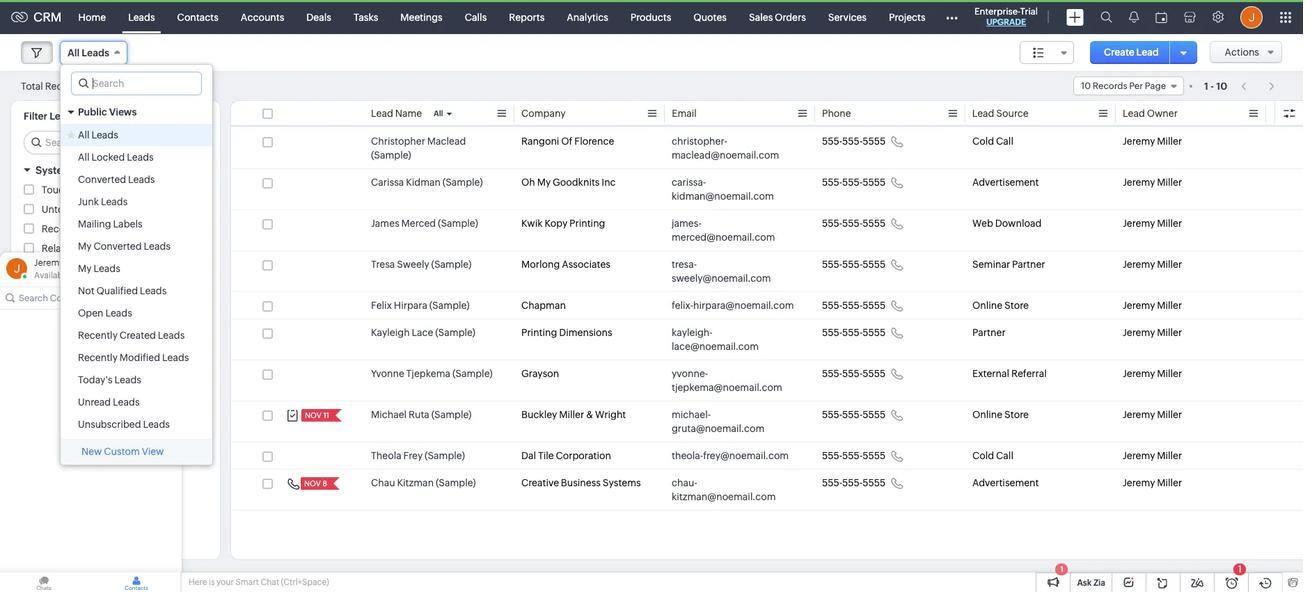 Task type: describe. For each thing, give the bounding box(es) containing it.
frey@noemail.com
[[704, 451, 789, 462]]

all inside "field"
[[68, 47, 80, 59]]

wright
[[596, 410, 626, 421]]

system defined filters
[[36, 164, 147, 176]]

all locked leads option
[[61, 146, 212, 169]]

meetings link
[[390, 0, 454, 34]]

leads up unsubscribed leads
[[113, 397, 140, 408]]

your
[[217, 578, 234, 588]]

leads right created
[[158, 330, 185, 341]]

0 horizontal spatial action
[[76, 224, 106, 235]]

records for touched
[[84, 185, 121, 196]]

sales orders
[[749, 11, 806, 23]]

merced
[[402, 218, 436, 229]]

inc
[[602, 177, 616, 188]]

new custom view
[[81, 446, 164, 458]]

jeremy miller available
[[34, 258, 89, 281]]

1 horizontal spatial 1
[[1205, 80, 1209, 92]]

city
[[42, 407, 60, 418]]

1 horizontal spatial partner
[[1013, 259, 1046, 270]]

chats image
[[0, 573, 88, 593]]

lead for lead owner
[[1123, 108, 1146, 119]]

christopher- maclead@noemail.com
[[672, 136, 780, 161]]

(sample) for carissa kidman (sample)
[[443, 177, 483, 188]]

5555 for michael- gruta@noemail.com
[[863, 410, 886, 421]]

calls link
[[454, 0, 498, 34]]

calendar image
[[1156, 11, 1168, 23]]

chau kitzman (sample) link
[[371, 476, 476, 490]]

recently created leads option
[[61, 325, 212, 347]]

crm
[[33, 10, 62, 24]]

jeremy miller for chau- kitzman@noemail.com
[[1123, 478, 1183, 489]]

filter by fields button
[[11, 361, 220, 385]]

products link
[[620, 0, 683, 34]]

555-555-5555 for yvonne- tjepkema@noemail.com
[[823, 368, 886, 380]]

my for my converted leads
[[78, 241, 92, 252]]

available
[[34, 271, 70, 281]]

created
[[120, 330, 156, 341]]

mailing
[[78, 219, 111, 230]]

all leads inside option
[[78, 130, 118, 141]]

(sample) for tresa sweely (sample)
[[432, 259, 472, 270]]

kayleigh- lace@noemail.com link
[[672, 326, 795, 354]]

records for total
[[45, 80, 82, 92]]

0 horizontal spatial partner
[[973, 327, 1006, 338]]

jeremy miller for tresa- sweely@noemail.com
[[1123, 259, 1183, 270]]

filter for filter leads by
[[24, 111, 47, 122]]

chapman
[[522, 300, 566, 311]]

buckley
[[522, 410, 557, 421]]

555-555-5555 for michael- gruta@noemail.com
[[823, 410, 886, 421]]

create
[[1105, 47, 1135, 58]]

0 vertical spatial my
[[537, 177, 551, 188]]

james merced (sample) link
[[371, 217, 478, 231]]

1 vertical spatial action
[[117, 243, 147, 254]]

all leads inside "field"
[[68, 47, 109, 59]]

projects link
[[878, 0, 937, 34]]

rangoni
[[522, 136, 560, 147]]

yvonne
[[371, 368, 405, 380]]

5555 for carissa- kidman@noemail.com
[[863, 177, 886, 188]]

related records action
[[42, 243, 147, 254]]

view
[[142, 446, 164, 458]]

not qualified leads option
[[61, 280, 212, 302]]

leads down converted leads
[[101, 196, 128, 208]]

(sample) for yvonne tjepkema (sample)
[[453, 368, 493, 380]]

rangoni of florence
[[522, 136, 614, 147]]

1 vertical spatial locked
[[42, 263, 75, 274]]

here is your smart chat (ctrl+space)
[[189, 578, 329, 588]]

converted inside option
[[94, 241, 142, 252]]

store for felix-hirpara@noemail.com
[[1005, 300, 1029, 311]]

create menu element
[[1059, 0, 1093, 34]]

morlong associates
[[522, 259, 611, 270]]

hirpara@noemail.com
[[694, 300, 794, 311]]

jeremy for james- merced@noemail.com
[[1123, 218, 1156, 229]]

here
[[189, 578, 207, 588]]

1 horizontal spatial printing
[[570, 218, 606, 229]]

miller for theola-frey@noemail.com
[[1158, 451, 1183, 462]]

nov for chau
[[304, 480, 321, 488]]

call for theola-frey@noemail.com
[[997, 451, 1014, 462]]

1 horizontal spatial company
[[522, 108, 566, 119]]

public
[[78, 107, 107, 118]]

michael- gruta@noemail.com link
[[672, 408, 795, 436]]

jeremy miller for carissa- kidman@noemail.com
[[1123, 177, 1183, 188]]

online store for michael- gruta@noemail.com
[[973, 410, 1029, 421]]

crm link
[[11, 10, 62, 24]]

records for 10
[[1093, 81, 1128, 91]]

10 records per page
[[1082, 81, 1167, 91]]

jeremy for chau- kitzman@noemail.com
[[1123, 478, 1156, 489]]

zia
[[1094, 579, 1106, 589]]

download
[[996, 218, 1042, 229]]

11
[[323, 412, 329, 420]]

online for felix-hirpara@noemail.com
[[973, 300, 1003, 311]]

orders
[[775, 11, 806, 23]]

0 horizontal spatial printing
[[522, 327, 557, 338]]

Search Contacts text field
[[19, 288, 164, 309]]

associates
[[562, 259, 611, 270]]

converted for converted contact
[[42, 465, 90, 476]]

lead name
[[371, 108, 422, 119]]

signals image
[[1130, 11, 1139, 23]]

recently modified leads
[[78, 352, 189, 364]]

morlong
[[522, 259, 560, 270]]

accounts
[[241, 11, 284, 23]]

contacts link
[[166, 0, 230, 34]]

lace@noemail.com
[[672, 341, 759, 352]]

jeremy for felix-hirpara@noemail.com
[[1123, 300, 1156, 311]]

of
[[562, 136, 573, 147]]

555-555-5555 for kayleigh- lace@noemail.com
[[823, 327, 886, 338]]

grayson
[[522, 368, 559, 380]]

chau- kitzman@noemail.com
[[672, 478, 776, 503]]

jeremy miller for kayleigh- lace@noemail.com
[[1123, 327, 1183, 338]]

tresa- sweely@noemail.com
[[672, 259, 771, 284]]

home
[[78, 11, 106, 23]]

chau kitzman (sample)
[[371, 478, 476, 489]]

felix hirpara (sample)
[[371, 300, 470, 311]]

jeremy miller for james- merced@noemail.com
[[1123, 218, 1183, 229]]

status
[[98, 282, 127, 293]]

james
[[371, 218, 400, 229]]

all leads option
[[61, 124, 212, 146]]

search image
[[1101, 11, 1113, 23]]

0 horizontal spatial 1
[[1061, 566, 1064, 574]]

calls
[[465, 11, 487, 23]]

total
[[21, 80, 43, 92]]

lead for lead source
[[973, 108, 995, 119]]

my converted leads option
[[61, 235, 212, 258]]

miller for tresa- sweely@noemail.com
[[1158, 259, 1183, 270]]

maclead
[[427, 136, 466, 147]]

5555 for yvonne- tjepkema@noemail.com
[[863, 368, 886, 380]]

555-555-5555 for felix-hirpara@noemail.com
[[823, 300, 886, 311]]

555-555-5555 for tresa- sweely@noemail.com
[[823, 259, 886, 270]]

jeremy miller for christopher- maclead@noemail.com
[[1123, 136, 1183, 147]]

0 vertical spatial email
[[672, 108, 697, 119]]

leads right home link
[[128, 11, 155, 23]]

filter leads by
[[24, 111, 91, 122]]

services link
[[818, 0, 878, 34]]

miller inside jeremy miller available
[[66, 258, 89, 268]]

cold call for theola-frey@noemail.com
[[973, 451, 1014, 462]]

unsubscribed
[[78, 419, 141, 430]]

leads up filters
[[127, 152, 154, 163]]

10 for 1 - 10
[[1217, 80, 1228, 92]]

carissa- kidman@noemail.com link
[[672, 176, 795, 203]]

recently modified leads option
[[61, 347, 212, 369]]

jeremy miller for yvonne- tjepkema@noemail.com
[[1123, 368, 1183, 380]]

external referral
[[973, 368, 1047, 380]]

chau- kitzman@noemail.com link
[[672, 476, 795, 504]]

10 Records Per Page field
[[1074, 77, 1185, 95]]

jeremy for carissa- kidman@noemail.com
[[1123, 177, 1156, 188]]

open leads option
[[61, 302, 212, 325]]

nov for michael
[[305, 412, 322, 420]]

1 vertical spatial email
[[71, 282, 96, 293]]

upgrade
[[987, 17, 1027, 27]]

Search text field
[[24, 132, 209, 154]]

carissa kidman (sample) link
[[371, 176, 483, 189]]

deals
[[307, 11, 331, 23]]

products
[[631, 11, 672, 23]]

enterprise-trial upgrade
[[975, 6, 1038, 27]]

felix-
[[672, 300, 694, 311]]

today's leads
[[78, 375, 141, 386]]

cold for theola-frey@noemail.com
[[973, 451, 995, 462]]

miller for christopher- maclead@noemail.com
[[1158, 136, 1183, 147]]

tjepkema@noemail.com
[[672, 382, 783, 394]]

chau
[[371, 478, 395, 489]]

theola-
[[672, 451, 704, 462]]

owner
[[1148, 108, 1178, 119]]

cold call for christopher- maclead@noemail.com
[[973, 136, 1014, 147]]

james merced (sample)
[[371, 218, 478, 229]]

(sample) for michael ruta (sample)
[[432, 410, 472, 421]]

system defined filters button
[[11, 158, 220, 182]]

5555 for felix-hirpara@noemail.com
[[863, 300, 886, 311]]

trial
[[1021, 6, 1038, 17]]



Task type: locate. For each thing, give the bounding box(es) containing it.
1 horizontal spatial 10
[[1082, 81, 1091, 91]]

miller for kayleigh- lace@noemail.com
[[1158, 327, 1183, 338]]

advertisement for carissa- kidman@noemail.com
[[973, 177, 1040, 188]]

contacts image
[[93, 573, 180, 593]]

(sample) for kayleigh lace (sample)
[[435, 327, 476, 338]]

1 vertical spatial call
[[997, 451, 1014, 462]]

converted for converted leads
[[78, 174, 126, 185]]

0 horizontal spatial email
[[71, 282, 96, 293]]

navigation
[[1235, 76, 1283, 96]]

2 horizontal spatial 10
[[1217, 80, 1228, 92]]

row group
[[231, 128, 1304, 511]]

lead right create
[[1137, 47, 1159, 58]]

converted contact
[[42, 465, 128, 476]]

online down external
[[973, 410, 1003, 421]]

yvonne- tjepkema@noemail.com link
[[672, 367, 795, 395]]

converted
[[78, 174, 126, 185], [94, 241, 142, 252], [42, 446, 90, 457], [42, 465, 90, 476]]

7 5555 from the top
[[863, 368, 886, 380]]

(sample) for felix hirpara (sample)
[[430, 300, 470, 311]]

recently
[[78, 330, 118, 341], [78, 352, 118, 364]]

tresa- sweely@noemail.com link
[[672, 258, 795, 286]]

1 5555 from the top
[[863, 136, 886, 147]]

1 vertical spatial printing
[[522, 327, 557, 338]]

leads down "qualified"
[[105, 308, 132, 319]]

lead inside button
[[1137, 47, 1159, 58]]

leads down my leads option
[[140, 286, 167, 297]]

locked inside the all locked leads option
[[92, 152, 125, 163]]

0 vertical spatial recently
[[78, 330, 118, 341]]

2 advertisement from the top
[[973, 478, 1040, 489]]

today's
[[78, 375, 113, 386]]

all up maclead
[[434, 109, 443, 118]]

1 recently from the top
[[78, 330, 118, 341]]

referral
[[1012, 368, 1047, 380]]

9 jeremy miller from the top
[[1123, 451, 1183, 462]]

external
[[973, 368, 1010, 380]]

5555 for james- merced@noemail.com
[[863, 218, 886, 229]]

leads down public views
[[92, 130, 118, 141]]

leads up status
[[94, 263, 120, 274]]

filters
[[117, 164, 147, 176]]

0 vertical spatial online
[[973, 300, 1003, 311]]

sales orders link
[[738, 0, 818, 34]]

all up total records 10 at top left
[[68, 47, 80, 59]]

theola
[[371, 451, 402, 462]]

my right oh
[[537, 177, 551, 188]]

jeremy inside jeremy miller available
[[34, 258, 64, 268]]

jeremy miller for theola-frey@noemail.com
[[1123, 451, 1183, 462]]

james- merced@noemail.com link
[[672, 217, 795, 244]]

2 5555 from the top
[[863, 177, 886, 188]]

0 vertical spatial advertisement
[[973, 177, 1040, 188]]

converted for converted account
[[42, 446, 90, 457]]

nov left 11
[[305, 412, 322, 420]]

lead
[[1137, 47, 1159, 58], [371, 108, 393, 119], [973, 108, 995, 119], [1123, 108, 1146, 119]]

1 jeremy miller from the top
[[1123, 136, 1183, 147]]

4 5555 from the top
[[863, 259, 886, 270]]

records for related
[[78, 243, 115, 254]]

seminar partner
[[973, 259, 1046, 270]]

action up related records action
[[76, 224, 106, 235]]

records left the per
[[1093, 81, 1128, 91]]

2 recently from the top
[[78, 352, 118, 364]]

records for untouched
[[95, 204, 132, 215]]

9 555-555-5555 from the top
[[823, 451, 886, 462]]

jeremy for theola-frey@noemail.com
[[1123, 451, 1156, 462]]

leads down mailing labels 'option'
[[144, 241, 171, 252]]

profile element
[[1233, 0, 1272, 34]]

junk leads option
[[61, 191, 212, 213]]

records up mailing labels
[[95, 204, 132, 215]]

analytics
[[567, 11, 609, 23]]

not
[[78, 286, 94, 297]]

phone
[[823, 108, 852, 119]]

lead left source
[[973, 108, 995, 119]]

jeremy
[[1123, 136, 1156, 147], [1123, 177, 1156, 188], [1123, 218, 1156, 229], [34, 258, 64, 268], [1123, 259, 1156, 270], [1123, 300, 1156, 311], [1123, 327, 1156, 338], [1123, 368, 1156, 380], [1123, 410, 1156, 421], [1123, 451, 1156, 462], [1123, 478, 1156, 489]]

my for my leads
[[78, 263, 92, 274]]

1 online store from the top
[[973, 300, 1029, 311]]

my leads option
[[61, 258, 212, 280]]

5555 for tresa- sweely@noemail.com
[[863, 259, 886, 270]]

new custom view link
[[61, 440, 212, 465]]

1 vertical spatial recently
[[78, 352, 118, 364]]

1 horizontal spatial email
[[672, 108, 697, 119]]

leads link
[[117, 0, 166, 34]]

company down city on the bottom of the page
[[42, 426, 86, 437]]

2 vertical spatial my
[[78, 263, 92, 274]]

unread leads option
[[61, 391, 212, 414]]

1 555-555-5555 from the top
[[823, 136, 886, 147]]

7 jeremy miller from the top
[[1123, 368, 1183, 380]]

0 vertical spatial store
[[1005, 300, 1029, 311]]

action up my leads option
[[117, 243, 147, 254]]

(sample) right frey
[[425, 451, 465, 462]]

modified
[[120, 352, 160, 364]]

search element
[[1093, 0, 1121, 34]]

0 vertical spatial cold
[[973, 136, 995, 147]]

10 555-555-5555 from the top
[[823, 478, 886, 489]]

0 vertical spatial all leads
[[68, 47, 109, 59]]

sweely
[[397, 259, 430, 270]]

fields
[[78, 367, 108, 379]]

all down by
[[78, 130, 90, 141]]

555-
[[823, 136, 843, 147], [843, 136, 863, 147], [823, 177, 843, 188], [843, 177, 863, 188], [823, 218, 843, 229], [843, 218, 863, 229], [823, 259, 843, 270], [843, 259, 863, 270], [823, 300, 843, 311], [843, 300, 863, 311], [823, 327, 843, 338], [843, 327, 863, 338], [823, 368, 843, 380], [843, 368, 863, 380], [823, 410, 843, 421], [843, 410, 863, 421], [823, 451, 843, 462], [843, 451, 863, 462], [823, 478, 843, 489], [843, 478, 863, 489]]

records up my leads
[[78, 243, 115, 254]]

leads inside "field"
[[82, 47, 109, 59]]

0 vertical spatial call
[[997, 136, 1014, 147]]

source
[[997, 108, 1029, 119]]

christopher
[[371, 136, 426, 147]]

partner up external
[[973, 327, 1006, 338]]

9 5555 from the top
[[863, 451, 886, 462]]

2 jeremy miller from the top
[[1123, 177, 1183, 188]]

5555 for kayleigh- lace@noemail.com
[[863, 327, 886, 338]]

miller for felix-hirpara@noemail.com
[[1158, 300, 1183, 311]]

kitzman@noemail.com
[[672, 492, 776, 503]]

all
[[68, 47, 80, 59], [434, 109, 443, 118], [78, 130, 90, 141], [78, 152, 90, 163]]

leads left by
[[50, 111, 77, 122]]

michael- gruta@noemail.com
[[672, 410, 765, 435]]

(sample) right the sweely
[[432, 259, 472, 270]]

converted up converted contact
[[42, 446, 90, 457]]

online down seminar
[[973, 300, 1003, 311]]

(sample) up kayleigh lace (sample) link
[[430, 300, 470, 311]]

miller for james- merced@noemail.com
[[1158, 218, 1183, 229]]

store down seminar partner on the right of page
[[1005, 300, 1029, 311]]

2 store from the top
[[1005, 410, 1029, 421]]

hirpara
[[394, 300, 428, 311]]

all inside option
[[78, 152, 90, 163]]

web
[[973, 218, 994, 229]]

new
[[81, 446, 102, 458]]

ask zia
[[1078, 579, 1106, 589]]

555-555-5555 for carissa- kidman@noemail.com
[[823, 177, 886, 188]]

555-555-5555 for theola-frey@noemail.com
[[823, 451, 886, 462]]

8 jeremy miller from the top
[[1123, 410, 1183, 421]]

converted up "junk leads"
[[78, 174, 126, 185]]

partner right seminar
[[1013, 259, 1046, 270]]

1 vertical spatial my
[[78, 241, 92, 252]]

lead for lead name
[[371, 108, 393, 119]]

recently created leads
[[78, 330, 185, 341]]

(sample) right ruta
[[432, 410, 472, 421]]

0 horizontal spatial locked
[[42, 263, 75, 274]]

7 555-555-5555 from the top
[[823, 368, 886, 380]]

1 vertical spatial nov
[[304, 480, 321, 488]]

4 jeremy miller from the top
[[1123, 259, 1183, 270]]

8 5555 from the top
[[863, 410, 886, 421]]

5 5555 from the top
[[863, 300, 886, 311]]

tresa-
[[672, 259, 697, 270]]

online store down external referral
[[973, 410, 1029, 421]]

recently up fields on the bottom left of the page
[[78, 352, 118, 364]]

by
[[63, 367, 76, 379]]

Search text field
[[72, 72, 201, 95]]

revenue
[[76, 387, 115, 398]]

create menu image
[[1067, 9, 1084, 25]]

6 555-555-5555 from the top
[[823, 327, 886, 338]]

jeremy miller for felix-hirpara@noemail.com
[[1123, 300, 1183, 311]]

mailing labels option
[[61, 213, 212, 235]]

records up "junk leads"
[[84, 185, 121, 196]]

home link
[[67, 0, 117, 34]]

dimensions
[[559, 327, 613, 338]]

10 left the per
[[1082, 81, 1091, 91]]

6 jeremy miller from the top
[[1123, 327, 1183, 338]]

leads up junk leads option
[[128, 174, 155, 185]]

10 inside total records 10
[[84, 81, 95, 92]]

store for michael- gruta@noemail.com
[[1005, 410, 1029, 421]]

lead owner
[[1123, 108, 1178, 119]]

locked up defined
[[92, 152, 125, 163]]

2 cold call from the top
[[973, 451, 1014, 462]]

lace
[[412, 327, 434, 338]]

services
[[829, 11, 867, 23]]

10 up public
[[84, 81, 95, 92]]

2 online from the top
[[973, 410, 1003, 421]]

kayleigh lace (sample)
[[371, 327, 476, 338]]

1 vertical spatial online store
[[973, 410, 1029, 421]]

555-555-5555 for christopher- maclead@noemail.com
[[823, 136, 886, 147]]

1 vertical spatial company
[[42, 426, 86, 437]]

2 online store from the top
[[973, 410, 1029, 421]]

5555 for theola-frey@noemail.com
[[863, 451, 886, 462]]

8 555-555-5555 from the top
[[823, 410, 886, 421]]

0 horizontal spatial 10
[[84, 81, 95, 92]]

3 jeremy miller from the top
[[1123, 218, 1183, 229]]

store
[[1005, 300, 1029, 311], [1005, 410, 1029, 421]]

nov left 8
[[304, 480, 321, 488]]

my leads
[[78, 263, 120, 274]]

converted down converted account
[[42, 465, 90, 476]]

printing down the chapman
[[522, 327, 557, 338]]

creative
[[522, 478, 559, 489]]

None field
[[1020, 41, 1075, 64]]

jeremy for kayleigh- lace@noemail.com
[[1123, 327, 1156, 338]]

printing right kopy
[[570, 218, 606, 229]]

carissa- kidman@noemail.com
[[672, 177, 774, 202]]

(sample) for james merced (sample)
[[438, 218, 478, 229]]

1 cold from the top
[[973, 136, 995, 147]]

4 555-555-5555 from the top
[[823, 259, 886, 270]]

1 vertical spatial cold call
[[973, 451, 1014, 462]]

(sample) right kidman
[[443, 177, 483, 188]]

0 vertical spatial nov
[[305, 412, 322, 420]]

recently for recently created leads
[[78, 330, 118, 341]]

lead left name
[[371, 108, 393, 119]]

store down external referral
[[1005, 410, 1029, 421]]

touched records
[[42, 185, 121, 196]]

felix-hirpara@noemail.com
[[672, 300, 794, 311]]

filter inside dropdown button
[[36, 367, 61, 379]]

10 for total records 10
[[84, 81, 95, 92]]

all leads down by
[[78, 130, 118, 141]]

8
[[323, 480, 327, 488]]

unread
[[78, 397, 111, 408]]

size image
[[1034, 47, 1045, 59]]

signals element
[[1121, 0, 1148, 34]]

(sample) for chau kitzman (sample)
[[436, 478, 476, 489]]

1 vertical spatial all leads
[[78, 130, 118, 141]]

0 vertical spatial action
[[76, 224, 106, 235]]

(sample) for theola frey (sample)
[[425, 451, 465, 462]]

all locked leads
[[78, 152, 154, 163]]

theola-frey@noemail.com
[[672, 451, 789, 462]]

filter down total
[[24, 111, 47, 122]]

junk leads
[[78, 196, 128, 208]]

recently inside recently modified leads option
[[78, 352, 118, 364]]

1 vertical spatial filter
[[36, 367, 61, 379]]

unsubscribed leads
[[78, 419, 170, 430]]

10 right -
[[1217, 80, 1228, 92]]

(ctrl+space)
[[281, 578, 329, 588]]

lead down the per
[[1123, 108, 1146, 119]]

filter left by
[[36, 367, 61, 379]]

5555 for chau- kitzman@noemail.com
[[863, 478, 886, 489]]

miller for carissa- kidman@noemail.com
[[1158, 177, 1183, 188]]

michael-
[[672, 410, 711, 421]]

(sample) inside christopher maclead (sample)
[[371, 150, 411, 161]]

0 vertical spatial partner
[[1013, 259, 1046, 270]]

1 vertical spatial online
[[973, 410, 1003, 421]]

theola frey (sample)
[[371, 451, 465, 462]]

jeremy miller for michael- gruta@noemail.com
[[1123, 410, 1183, 421]]

jeremy for yvonne- tjepkema@noemail.com
[[1123, 368, 1156, 380]]

printing
[[570, 218, 606, 229], [522, 327, 557, 338]]

chau-
[[672, 478, 698, 489]]

0 vertical spatial online store
[[973, 300, 1029, 311]]

leads down home link
[[82, 47, 109, 59]]

row group containing christopher maclead (sample)
[[231, 128, 1304, 511]]

(sample) for christopher maclead (sample)
[[371, 150, 411, 161]]

6 5555 from the top
[[863, 327, 886, 338]]

555-555-5555 for james- merced@noemail.com
[[823, 218, 886, 229]]

1 vertical spatial store
[[1005, 410, 1029, 421]]

1 vertical spatial partner
[[973, 327, 1006, 338]]

leads right modified at the left bottom
[[162, 352, 189, 364]]

call for christopher- maclead@noemail.com
[[997, 136, 1014, 147]]

nov 11
[[305, 412, 329, 420]]

email down my leads
[[71, 282, 96, 293]]

corporation
[[556, 451, 611, 462]]

5555 for christopher- maclead@noemail.com
[[863, 136, 886, 147]]

recently inside recently created leads option
[[78, 330, 118, 341]]

1 vertical spatial cold
[[973, 451, 995, 462]]

nov
[[305, 412, 322, 420], [304, 480, 321, 488]]

(sample) right "lace"
[[435, 327, 476, 338]]

enterprise-
[[975, 6, 1021, 17]]

2 555-555-5555 from the top
[[823, 177, 886, 188]]

projects
[[889, 11, 926, 23]]

cold
[[973, 136, 995, 147], [973, 451, 995, 462]]

3 555-555-5555 from the top
[[823, 218, 886, 229]]

All Leads field
[[60, 41, 127, 65]]

filter for filter by fields
[[36, 367, 61, 379]]

contacts
[[177, 11, 219, 23]]

jeremy for christopher- maclead@noemail.com
[[1123, 136, 1156, 147]]

felix
[[371, 300, 392, 311]]

views
[[109, 107, 137, 118]]

email up christopher-
[[672, 108, 697, 119]]

jeremy for tresa- sweely@noemail.com
[[1123, 259, 1156, 270]]

kayleigh- lace@noemail.com
[[672, 327, 759, 352]]

recently down open at the bottom left of page
[[78, 330, 118, 341]]

tresa sweely (sample) link
[[371, 258, 472, 272]]

3 5555 from the top
[[863, 218, 886, 229]]

page
[[1145, 81, 1167, 91]]

public views region
[[61, 124, 212, 436]]

1 cold call from the top
[[973, 136, 1014, 147]]

0 vertical spatial printing
[[570, 218, 606, 229]]

(sample) down "christopher"
[[371, 150, 411, 161]]

online store down seminar partner on the right of page
[[973, 300, 1029, 311]]

10 5555 from the top
[[863, 478, 886, 489]]

kopy
[[545, 218, 568, 229]]

(sample) right the merced
[[438, 218, 478, 229]]

records inside 10 records per page field
[[1093, 81, 1128, 91]]

0 vertical spatial filter
[[24, 111, 47, 122]]

nov inside 'link'
[[304, 480, 321, 488]]

Other Modules field
[[937, 6, 967, 28]]

carissa-
[[672, 177, 706, 188]]

online for michael- gruta@noemail.com
[[973, 410, 1003, 421]]

(sample) right "tjepkema"
[[453, 368, 493, 380]]

5 555-555-5555 from the top
[[823, 300, 886, 311]]

analytics link
[[556, 0, 620, 34]]

profile image
[[1241, 6, 1263, 28]]

system
[[36, 164, 72, 176]]

10 jeremy miller from the top
[[1123, 478, 1183, 489]]

custom
[[104, 446, 140, 458]]

10 inside field
[[1082, 81, 1091, 91]]

5 jeremy miller from the top
[[1123, 300, 1183, 311]]

2 cold from the top
[[973, 451, 995, 462]]

1 horizontal spatial locked
[[92, 152, 125, 163]]

leads up view
[[143, 419, 170, 430]]

1 call from the top
[[997, 136, 1014, 147]]

0 vertical spatial locked
[[92, 152, 125, 163]]

felix-hirpara@noemail.com link
[[672, 299, 794, 313]]

miller for chau- kitzman@noemail.com
[[1158, 478, 1183, 489]]

advertisement for chau- kitzman@noemail.com
[[973, 478, 1040, 489]]

locked down related
[[42, 263, 75, 274]]

555-555-5555 for chau- kitzman@noemail.com
[[823, 478, 886, 489]]

all leads down home link
[[68, 47, 109, 59]]

1 advertisement from the top
[[973, 177, 1040, 188]]

miller for yvonne- tjepkema@noemail.com
[[1158, 368, 1183, 380]]

(sample) right kitzman
[[436, 478, 476, 489]]

all inside option
[[78, 130, 90, 141]]

company up rangoni
[[522, 108, 566, 119]]

my down record action
[[78, 241, 92, 252]]

0 vertical spatial cold call
[[973, 136, 1014, 147]]

1 store from the top
[[1005, 300, 1029, 311]]

records
[[45, 80, 82, 92], [1093, 81, 1128, 91], [84, 185, 121, 196], [95, 204, 132, 215], [78, 243, 115, 254]]

2 horizontal spatial 1
[[1238, 564, 1242, 575]]

jeremy for michael- gruta@noemail.com
[[1123, 410, 1156, 421]]

dal
[[522, 451, 536, 462]]

online store for felix-hirpara@noemail.com
[[973, 300, 1029, 311]]

2 call from the top
[[997, 451, 1014, 462]]

leads inside 'option'
[[140, 286, 167, 297]]

record action
[[42, 224, 106, 235]]

records up filter leads by
[[45, 80, 82, 92]]

nov inside "link"
[[305, 412, 322, 420]]

my up latest email status
[[78, 263, 92, 274]]

tasks link
[[343, 0, 390, 34]]

recently for recently modified leads
[[78, 352, 118, 364]]

1 horizontal spatial action
[[117, 243, 147, 254]]

miller for michael- gruta@noemail.com
[[1158, 410, 1183, 421]]

converted down mailing labels
[[94, 241, 142, 252]]

555-555-5555
[[823, 136, 886, 147], [823, 177, 886, 188], [823, 218, 886, 229], [823, 259, 886, 270], [823, 300, 886, 311], [823, 327, 886, 338], [823, 368, 886, 380], [823, 410, 886, 421], [823, 451, 886, 462], [823, 478, 886, 489]]

cold for christopher- maclead@noemail.com
[[973, 136, 995, 147]]

public views
[[78, 107, 137, 118]]

0 horizontal spatial company
[[42, 426, 86, 437]]

all up system defined filters
[[78, 152, 90, 163]]

1 online from the top
[[973, 300, 1003, 311]]

0 vertical spatial company
[[522, 108, 566, 119]]

latest
[[42, 282, 69, 293]]

1 vertical spatial advertisement
[[973, 478, 1040, 489]]

leads down recently modified leads
[[115, 375, 141, 386]]



Task type: vqa. For each thing, say whether or not it's contained in the screenshot.
Here
yes



